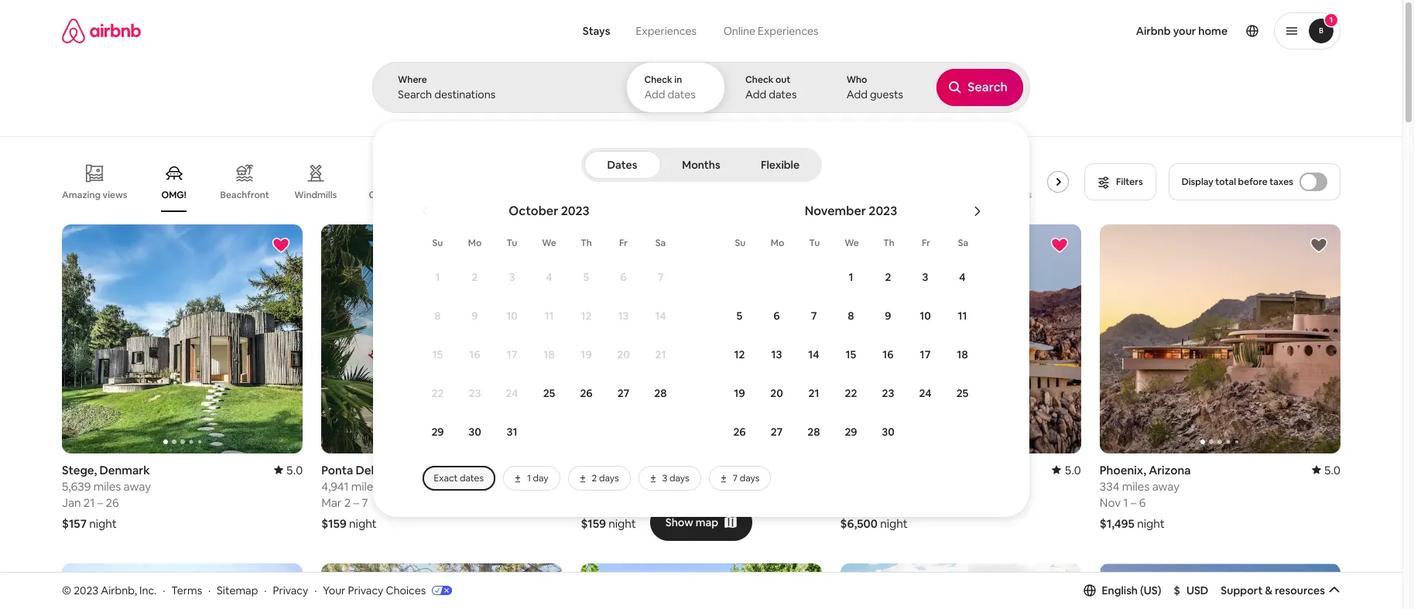 Task type: vqa. For each thing, say whether or not it's contained in the screenshot.
$159 night
yes



Task type: describe. For each thing, give the bounding box(es) containing it.
add inside the who add guests
[[847, 88, 868, 101]]

2 5.0 from the left
[[1065, 463, 1082, 478]]

0 vertical spatial 19 button
[[568, 336, 605, 373]]

day
[[533, 472, 549, 485]]

exact dates
[[434, 472, 484, 485]]

1 11 button from the left
[[531, 297, 568, 335]]

castles
[[1000, 189, 1033, 201]]

october 2023
[[509, 203, 590, 219]]

4 button for november 2023
[[944, 259, 982, 296]]

pelkosenniemi,
[[581, 463, 663, 478]]

1 vertical spatial 12 button
[[721, 336, 759, 373]]

night inside stege, denmark 5,639 miles away jan 21 – 26 $157 night
[[89, 516, 117, 531]]

1 inside dropdown button
[[1330, 15, 1334, 25]]

1 horizontal spatial 21
[[656, 348, 666, 362]]

what can we help you find? tab list
[[571, 15, 710, 46]]

check in add dates
[[645, 74, 696, 101]]

2 inside ponta delgada, portugal 4,941 miles away mar 2 – 7 $159 night
[[344, 495, 351, 510]]

$6,500 night
[[841, 516, 908, 531]]

choices
[[386, 584, 426, 598]]

29 for 1st 29 button from right
[[845, 425, 858, 439]]

0 horizontal spatial 21 button
[[642, 336, 680, 373]]

1 vertical spatial 20 button
[[759, 375, 796, 412]]

2 25 from the left
[[957, 386, 969, 400]]

26 inside stege, denmark 5,639 miles away jan 21 – 26 $157 night
[[106, 495, 119, 510]]

0 vertical spatial 5 button
[[568, 259, 605, 296]]

1 17 button from the left
[[494, 336, 531, 373]]

finland
[[665, 463, 704, 478]]

2 privacy from the left
[[348, 584, 384, 598]]

5,238
[[581, 479, 610, 494]]

5.0 out of 5 average rating image for phoenix, arizona 334 miles away nov 1 – 6 $1,495 night
[[1312, 463, 1341, 478]]

experiences button
[[623, 15, 710, 46]]

2 8 from the left
[[848, 309, 855, 323]]

2 15 from the left
[[846, 348, 857, 362]]

21 inside stege, denmark 5,639 miles away jan 21 – 26 $157 night
[[84, 495, 95, 510]]

1 horizontal spatial 3
[[663, 472, 668, 485]]

before
[[1239, 176, 1268, 188]]

1 23 button from the left
[[457, 375, 494, 412]]

dates for check out add dates
[[769, 88, 797, 101]]

$
[[1175, 584, 1181, 598]]

flexible
[[761, 158, 800, 172]]

2 29 button from the left
[[833, 414, 870, 451]]

add to wishlist: phoenix, arizona image
[[1310, 236, 1329, 255]]

october
[[509, 203, 559, 219]]

10 for 2nd '10' 'button' from the left
[[920, 309, 932, 323]]

2 30 button from the left
[[870, 414, 907, 451]]

night inside the phoenix, arizona 334 miles away nov 1 – 6 $1,495 night
[[1138, 516, 1165, 531]]

0 horizontal spatial 14 button
[[642, 297, 680, 335]]

miles for pelkosenniemi,
[[613, 479, 640, 494]]

mar
[[322, 495, 342, 510]]

stege, denmark 5,639 miles away jan 21 – 26 $157 night
[[62, 463, 151, 531]]

your
[[323, 584, 346, 598]]

23 for second 23 "button" from right
[[469, 386, 481, 400]]

cabins
[[369, 189, 399, 201]]

support & resources button
[[1222, 584, 1341, 598]]

$1,495
[[1100, 516, 1135, 531]]

28 for the leftmost 28 button
[[655, 386, 667, 400]]

display total before taxes button
[[1169, 163, 1341, 201]]

$ usd
[[1175, 584, 1209, 598]]

1 horizontal spatial 5 button
[[721, 297, 759, 335]]

2 16 from the left
[[883, 348, 894, 362]]

31 button
[[494, 414, 531, 451]]

display total before taxes
[[1182, 176, 1294, 188]]

show map button
[[650, 504, 753, 541]]

1 horizontal spatial 21 button
[[796, 375, 833, 412]]

– inside ponta delgada, portugal 4,941 miles away mar 2 – 7 $159 night
[[353, 495, 359, 510]]

show map
[[666, 515, 719, 529]]

english
[[1102, 584, 1139, 598]]

1 day
[[527, 472, 549, 485]]

none search field containing october 2023
[[373, 0, 1415, 517]]

2 su from the left
[[735, 237, 746, 249]]

amazing
[[62, 189, 101, 201]]

days for 7 days
[[740, 472, 760, 485]]

1 horizontal spatial 19 button
[[721, 375, 759, 412]]

windmills
[[294, 189, 337, 201]]

2 24 button from the left
[[907, 375, 944, 412]]

– for 5,639
[[97, 495, 103, 510]]

pelkosenniemi, finland 5,238 miles away
[[581, 463, 704, 494]]

©
[[62, 584, 71, 598]]

28 for bottom 28 button
[[808, 425, 821, 439]]

1 vertical spatial 6 button
[[759, 297, 796, 335]]

add to wishlist: pelkosenniemi, finland image
[[791, 236, 810, 255]]

check out add dates
[[746, 74, 797, 101]]

add to wishlist: ponta delgada, portugal image
[[532, 236, 550, 255]]

31
[[507, 425, 518, 439]]

1 vertical spatial 26 button
[[721, 414, 759, 451]]

english (us) button
[[1084, 584, 1162, 598]]

1 horizontal spatial 27 button
[[759, 414, 796, 451]]

2 $159 from the left
[[581, 516, 606, 531]]

0 horizontal spatial 28 button
[[642, 375, 680, 412]]

sitemap
[[217, 584, 258, 598]]

ponta delgada, portugal 4,941 miles away mar 2 – 7 $159 night
[[322, 463, 454, 531]]

guests
[[870, 88, 904, 101]]

1 horizontal spatial 13
[[772, 348, 783, 362]]

your privacy choices
[[323, 584, 426, 598]]

2 days
[[592, 472, 619, 485]]

stays button
[[571, 15, 623, 46]]

$6,500
[[841, 516, 878, 531]]

november 2023
[[805, 203, 898, 219]]

airbnb
[[1137, 24, 1172, 38]]

phoenix,
[[1100, 463, 1147, 478]]

resources
[[1276, 584, 1326, 598]]

remove from wishlist: joshua tree, california image
[[1051, 236, 1069, 255]]

stays
[[583, 24, 611, 38]]

2 25 button from the left
[[944, 375, 982, 412]]

airbnb your home link
[[1127, 15, 1238, 47]]

2 button for october 2023
[[457, 259, 494, 296]]

portugal
[[407, 463, 454, 478]]

days for 3 days
[[670, 472, 690, 485]]

total
[[1216, 176, 1237, 188]]

out
[[776, 74, 791, 86]]

9 for first 9 button from the right
[[886, 309, 892, 323]]

1 button for october
[[419, 259, 457, 296]]

0 horizontal spatial 6 button
[[605, 259, 642, 296]]

1 17 from the left
[[507, 348, 518, 362]]

experiences inside button
[[636, 24, 697, 38]]

your
[[1174, 24, 1197, 38]]

airbnb your home
[[1137, 24, 1228, 38]]

6 for bottommost 6 button
[[774, 309, 780, 323]]

9 for 2nd 9 button from right
[[472, 309, 478, 323]]

1 vertical spatial 21
[[809, 386, 820, 400]]

support & resources
[[1222, 584, 1326, 598]]

0 horizontal spatial 20 button
[[605, 336, 642, 373]]

3 night from the left
[[609, 516, 636, 531]]

home
[[1199, 24, 1228, 38]]

1 11 from the left
[[545, 309, 554, 323]]

flexible button
[[742, 151, 819, 179]]

online experiences
[[724, 24, 819, 38]]

19 for the right 19 button
[[734, 386, 746, 400]]

5,639
[[62, 479, 91, 494]]

1 su from the left
[[433, 237, 443, 249]]

3 days
[[663, 472, 690, 485]]

arizona
[[1150, 463, 1192, 478]]

calendar application
[[391, 187, 1415, 491]]

1 privacy from the left
[[273, 584, 308, 598]]

your privacy choices link
[[323, 584, 452, 599]]

334
[[1100, 479, 1120, 494]]

remove from wishlist: stege, denmark image
[[272, 236, 291, 255]]

1 tu from the left
[[507, 237, 518, 249]]

1 10 button from the left
[[494, 297, 531, 335]]

miles for stege,
[[93, 479, 121, 494]]

2 18 button from the left
[[944, 336, 982, 373]]

2 fr from the left
[[922, 237, 931, 249]]

1 vertical spatial 28 button
[[796, 414, 833, 451]]

2 23 button from the left
[[870, 375, 907, 412]]

1 vertical spatial 27
[[771, 425, 783, 439]]

beachfront
[[220, 189, 269, 201]]

2 16 button from the left
[[870, 336, 907, 373]]

6 inside the phoenix, arizona 334 miles away nov 1 – 6 $1,495 night
[[1140, 495, 1147, 510]]

who
[[847, 74, 868, 86]]

0 horizontal spatial dates
[[460, 472, 484, 485]]

1 8 from the left
[[435, 309, 441, 323]]

1 24 from the left
[[506, 386, 519, 400]]

privacy link
[[273, 584, 308, 598]]

0 horizontal spatial 27 button
[[605, 375, 642, 412]]

26 for 26 button to the top
[[580, 386, 593, 400]]

filters button
[[1085, 163, 1157, 201]]

6 for left 6 button
[[621, 270, 627, 284]]

7 inside ponta delgada, portugal 4,941 miles away mar 2 – 7 $159 night
[[362, 495, 368, 510]]

dates button
[[584, 151, 661, 179]]

months button
[[664, 151, 739, 179]]

1 we from the left
[[542, 237, 557, 249]]

(us)
[[1141, 584, 1162, 598]]

4 button for october 2023
[[531, 259, 568, 296]]

1 fr from the left
[[620, 237, 628, 249]]

2 button for november 2023
[[870, 259, 907, 296]]

1 sa from the left
[[656, 237, 666, 249]]

0 horizontal spatial 12
[[581, 309, 592, 323]]

1 mo from the left
[[468, 237, 482, 249]]

1 vertical spatial 13 button
[[759, 336, 796, 373]]

omg!
[[161, 189, 186, 201]]

19 for topmost 19 button
[[581, 348, 592, 362]]

0 vertical spatial 26 button
[[568, 375, 605, 412]]



Task type: locate. For each thing, give the bounding box(es) containing it.
$159 night
[[581, 516, 636, 531]]

jan
[[62, 495, 81, 510]]

&
[[1266, 584, 1273, 598]]

away for stege, denmark 5,639 miles away jan 21 – 26 $157 night
[[124, 479, 151, 494]]

mo
[[468, 237, 482, 249], [771, 237, 785, 249]]

1 18 from the left
[[544, 348, 555, 362]]

0 horizontal spatial 22
[[432, 386, 444, 400]]

0 vertical spatial 6 button
[[605, 259, 642, 296]]

2 22 button from the left
[[833, 375, 870, 412]]

away inside the phoenix, arizona 334 miles away nov 1 – 6 $1,495 night
[[1153, 479, 1180, 494]]

terms
[[171, 584, 202, 598]]

5.0 for phoenix, arizona 334 miles away nov 1 – 6 $1,495 night
[[1325, 463, 1341, 478]]

8 button
[[419, 297, 457, 335], [833, 297, 870, 335]]

23
[[469, 386, 481, 400], [883, 386, 895, 400]]

· right terms
[[208, 584, 211, 598]]

away down arizona
[[1153, 479, 1180, 494]]

25 button
[[531, 375, 568, 412], [944, 375, 982, 412]]

0 vertical spatial 27
[[618, 386, 630, 400]]

4 miles from the left
[[1123, 479, 1150, 494]]

2 8 button from the left
[[833, 297, 870, 335]]

– inside stege, denmark 5,639 miles away jan 21 – 26 $157 night
[[97, 495, 103, 510]]

show
[[666, 515, 694, 529]]

11 button
[[531, 297, 568, 335], [944, 297, 982, 335]]

sitemap link
[[217, 584, 258, 598]]

1 25 button from the left
[[531, 375, 568, 412]]

·
[[163, 584, 165, 598], [208, 584, 211, 598], [264, 584, 267, 598], [315, 584, 317, 598]]

check inside check out add dates
[[746, 74, 774, 86]]

14 button
[[642, 297, 680, 335], [796, 336, 833, 373]]

14 for "14" button to the left
[[655, 309, 667, 323]]

22 for first 22 button from the right
[[845, 386, 858, 400]]

0 horizontal spatial 8
[[435, 309, 441, 323]]

1 23 from the left
[[469, 386, 481, 400]]

1 horizontal spatial 5
[[737, 309, 743, 323]]

2 add from the left
[[746, 88, 767, 101]]

4 for november 2023
[[960, 270, 966, 284]]

miles down delgada,
[[351, 479, 379, 494]]

views
[[103, 189, 127, 201]]

14 for the right "14" button
[[809, 348, 820, 362]]

3 – from the left
[[1131, 495, 1137, 510]]

night right $6,500
[[881, 516, 908, 531]]

inc.
[[139, 584, 157, 598]]

1 horizontal spatial 5.0
[[1065, 463, 1082, 478]]

away down denmark
[[124, 479, 151, 494]]

0 horizontal spatial 8 button
[[419, 297, 457, 335]]

miles inside the phoenix, arizona 334 miles away nov 1 – 6 $1,495 night
[[1123, 479, 1150, 494]]

1 horizontal spatial 24
[[920, 386, 932, 400]]

0 horizontal spatial fr
[[620, 237, 628, 249]]

0 horizontal spatial 14
[[655, 309, 667, 323]]

0 vertical spatial 12
[[581, 309, 592, 323]]

5
[[584, 270, 590, 284], [737, 309, 743, 323]]

miles inside ponta delgada, portugal 4,941 miles away mar 2 – 7 $159 night
[[351, 479, 379, 494]]

1 horizontal spatial 30 button
[[870, 414, 907, 451]]

1 experiences from the left
[[636, 24, 697, 38]]

17
[[507, 348, 518, 362], [921, 348, 931, 362]]

0 vertical spatial 12 button
[[568, 297, 605, 335]]

night down 5,238
[[609, 516, 636, 531]]

1 24 button from the left
[[494, 375, 531, 412]]

we
[[542, 237, 557, 249], [845, 237, 860, 249]]

$159 inside ponta delgada, portugal 4,941 miles away mar 2 – 7 $159 night
[[322, 516, 347, 531]]

2 mo from the left
[[771, 237, 785, 249]]

1 horizontal spatial fr
[[922, 237, 931, 249]]

airbnb,
[[101, 584, 137, 598]]

1 days from the left
[[599, 472, 619, 485]]

th right add to wishlist: ponta delgada, portugal icon
[[581, 237, 592, 249]]

0 horizontal spatial 29
[[432, 425, 444, 439]]

19
[[581, 348, 592, 362], [734, 386, 746, 400]]

add down experiences button
[[645, 88, 666, 101]]

10 for first '10' 'button' from the left
[[507, 309, 518, 323]]

night down delgada,
[[349, 516, 377, 531]]

8
[[435, 309, 441, 323], [848, 309, 855, 323]]

days up show
[[670, 472, 690, 485]]

10
[[507, 309, 518, 323], [920, 309, 932, 323]]

1 2 button from the left
[[457, 259, 494, 296]]

26
[[580, 386, 593, 400], [734, 425, 746, 439], [106, 495, 119, 510]]

ponta
[[322, 463, 353, 478]]

1 horizontal spatial 16
[[883, 348, 894, 362]]

stays tab panel
[[373, 62, 1415, 517]]

1 horizontal spatial 20
[[771, 386, 784, 400]]

26 for bottommost 26 button
[[734, 425, 746, 439]]

5.0 out of 5 average rating image for stege, denmark 5,639 miles away jan 21 – 26 $157 night
[[274, 463, 303, 478]]

1 4 from the left
[[546, 270, 553, 284]]

4.93
[[539, 463, 563, 478]]

in
[[675, 74, 682, 86]]

nov
[[1100, 495, 1122, 510]]

experiences up the in
[[636, 24, 697, 38]]

privacy left your
[[273, 584, 308, 598]]

1 vertical spatial 21 button
[[796, 375, 833, 412]]

2 2 button from the left
[[870, 259, 907, 296]]

3 5.0 out of 5 average rating image from the left
[[1312, 463, 1341, 478]]

dates inside check out add dates
[[769, 88, 797, 101]]

group containing amazing views
[[62, 152, 1076, 212]]

dates
[[608, 158, 638, 172]]

dates down the in
[[668, 88, 696, 101]]

© 2023 airbnb, inc. ·
[[62, 584, 165, 598]]

2 we from the left
[[845, 237, 860, 249]]

denmark
[[100, 463, 150, 478]]

2023 right october
[[561, 203, 590, 219]]

2 4 from the left
[[960, 270, 966, 284]]

7 days
[[733, 472, 760, 485]]

3 miles from the left
[[613, 479, 640, 494]]

1 horizontal spatial 7 button
[[796, 297, 833, 335]]

0 horizontal spatial 7 button
[[642, 259, 680, 296]]

miles
[[93, 479, 121, 494], [351, 479, 379, 494], [613, 479, 640, 494], [1123, 479, 1150, 494]]

2 tu from the left
[[810, 237, 820, 249]]

add for check out add dates
[[746, 88, 767, 101]]

filters
[[1117, 176, 1144, 188]]

miles down denmark
[[93, 479, 121, 494]]

0 horizontal spatial mo
[[468, 237, 482, 249]]

1 horizontal spatial 4 button
[[944, 259, 982, 296]]

2 check from the left
[[746, 74, 774, 86]]

2 experiences from the left
[[758, 24, 819, 38]]

dates for check in add dates
[[668, 88, 696, 101]]

tu down november
[[810, 237, 820, 249]]

tab list
[[584, 148, 819, 182]]

1 horizontal spatial 14 button
[[796, 336, 833, 373]]

check
[[645, 74, 673, 86], [746, 74, 774, 86]]

taxes
[[1270, 176, 1294, 188]]

1 vertical spatial 26
[[734, 425, 746, 439]]

0 horizontal spatial 11 button
[[531, 297, 568, 335]]

display
[[1182, 176, 1214, 188]]

1 horizontal spatial 9
[[886, 309, 892, 323]]

4.93 out of 5 average rating image
[[527, 463, 563, 478]]

0 horizontal spatial 30 button
[[457, 414, 494, 451]]

2 horizontal spatial add
[[847, 88, 868, 101]]

1 1 button from the left
[[419, 259, 457, 296]]

1 vertical spatial 14
[[809, 348, 820, 362]]

1 15 button from the left
[[419, 336, 457, 373]]

1 · from the left
[[163, 584, 165, 598]]

0 horizontal spatial 12 button
[[568, 297, 605, 335]]

2023 right "©"
[[74, 584, 99, 598]]

miles inside pelkosenniemi, finland 5,238 miles away
[[613, 479, 640, 494]]

1 button
[[419, 259, 457, 296], [833, 259, 870, 296]]

0 horizontal spatial sa
[[656, 237, 666, 249]]

0 horizontal spatial 6
[[621, 270, 627, 284]]

18 for second the 18 button from the right
[[544, 348, 555, 362]]

night right $157
[[89, 516, 117, 531]]

18 button
[[531, 336, 568, 373], [944, 336, 982, 373]]

english (us)
[[1102, 584, 1162, 598]]

2 vertical spatial 6
[[1140, 495, 1147, 510]]

5.0 for stege, denmark 5,639 miles away jan 21 – 26 $157 night
[[286, 463, 303, 478]]

1 vertical spatial 7 button
[[796, 297, 833, 335]]

Where field
[[398, 88, 601, 101]]

terms link
[[171, 584, 202, 598]]

1 night from the left
[[89, 516, 117, 531]]

away for pelkosenniemi, finland 5,238 miles away
[[643, 479, 670, 494]]

1 inside the phoenix, arizona 334 miles away nov 1 – 6 $1,495 night
[[1124, 495, 1129, 510]]

· right inc.
[[163, 584, 165, 598]]

0 horizontal spatial 1 button
[[419, 259, 457, 296]]

– right nov
[[1131, 495, 1137, 510]]

2 15 button from the left
[[833, 336, 870, 373]]

1 16 from the left
[[470, 348, 481, 362]]

add to wishlist: cedar city, utah image
[[791, 575, 810, 594]]

dates inside 'check in add dates'
[[668, 88, 696, 101]]

1 horizontal spatial days
[[670, 472, 690, 485]]

16 button
[[457, 336, 494, 373], [870, 336, 907, 373]]

22 for 1st 22 button from the left
[[432, 386, 444, 400]]

23 button
[[457, 375, 494, 412], [870, 375, 907, 412]]

miles down phoenix,
[[1123, 479, 1150, 494]]

1 vertical spatial 5
[[737, 309, 743, 323]]

0 horizontal spatial 13
[[618, 309, 629, 323]]

0 horizontal spatial tu
[[507, 237, 518, 249]]

20 for 20 button to the bottom
[[771, 386, 784, 400]]

0 horizontal spatial 3
[[509, 270, 515, 284]]

away down delgada,
[[382, 479, 409, 494]]

add for check in add dates
[[645, 88, 666, 101]]

check left the in
[[645, 74, 673, 86]]

2 10 button from the left
[[907, 297, 944, 335]]

1 horizontal spatial add
[[746, 88, 767, 101]]

0 horizontal spatial 5
[[584, 270, 590, 284]]

away for phoenix, arizona 334 miles away nov 1 – 6 $1,495 night
[[1153, 479, 1180, 494]]

2 17 button from the left
[[907, 336, 944, 373]]

1 horizontal spatial 25 button
[[944, 375, 982, 412]]

2 horizontal spatial 26
[[734, 425, 746, 439]]

0 vertical spatial 13
[[618, 309, 629, 323]]

4 · from the left
[[315, 584, 317, 598]]

1 9 button from the left
[[457, 297, 494, 335]]

3 button for october 2023
[[494, 259, 531, 296]]

1 horizontal spatial 30
[[882, 425, 895, 439]]

0 vertical spatial 14
[[655, 309, 667, 323]]

· left add to wishlist: roswell, new mexico icon
[[264, 584, 267, 598]]

– inside the phoenix, arizona 334 miles away nov 1 – 6 $1,495 night
[[1131, 495, 1137, 510]]

30 for 2nd 30 button from left
[[882, 425, 895, 439]]

15 button
[[419, 336, 457, 373], [833, 336, 870, 373]]

add to wishlist: roswell, new mexico image
[[272, 575, 291, 594]]

4 night from the left
[[881, 516, 908, 531]]

0 horizontal spatial 2023
[[74, 584, 99, 598]]

night
[[89, 516, 117, 531], [349, 516, 377, 531], [609, 516, 636, 531], [881, 516, 908, 531], [1138, 516, 1165, 531]]

2 18 from the left
[[958, 348, 969, 362]]

exact
[[434, 472, 458, 485]]

1 button for november
[[833, 259, 870, 296]]

4,941
[[322, 479, 349, 494]]

30 for second 30 button from the right
[[469, 425, 482, 439]]

27 button
[[605, 375, 642, 412], [759, 414, 796, 451]]

1 25 from the left
[[543, 386, 556, 400]]

3 away from the left
[[643, 479, 670, 494]]

2 horizontal spatial dates
[[769, 88, 797, 101]]

dates right exact
[[460, 472, 484, 485]]

7 button
[[642, 259, 680, 296], [796, 297, 833, 335]]

days for 2 days
[[599, 472, 619, 485]]

0 horizontal spatial 10 button
[[494, 297, 531, 335]]

2 24 from the left
[[920, 386, 932, 400]]

0 horizontal spatial 26 button
[[568, 375, 605, 412]]

1 10 from the left
[[507, 309, 518, 323]]

usd
[[1187, 584, 1209, 598]]

2 days from the left
[[670, 472, 690, 485]]

2 horizontal spatial 5.0 out of 5 average rating image
[[1312, 463, 1341, 478]]

1 4 button from the left
[[531, 259, 568, 296]]

online
[[724, 24, 756, 38]]

2 9 button from the left
[[870, 297, 907, 335]]

27 button up 7 days
[[759, 414, 796, 451]]

1 30 button from the left
[[457, 414, 494, 451]]

5 night from the left
[[1138, 516, 1165, 531]]

we down "november 2023"
[[845, 237, 860, 249]]

0 horizontal spatial add
[[645, 88, 666, 101]]

1 vertical spatial 20
[[771, 386, 784, 400]]

1 horizontal spatial check
[[746, 74, 774, 86]]

miles inside stege, denmark 5,639 miles away jan 21 – 26 $157 night
[[93, 479, 121, 494]]

terms · sitemap · privacy
[[171, 584, 308, 598]]

0 horizontal spatial 26
[[106, 495, 119, 510]]

days
[[599, 472, 619, 485], [670, 472, 690, 485], [740, 472, 760, 485]]

2 11 button from the left
[[944, 297, 982, 335]]

group
[[62, 152, 1076, 212], [62, 225, 303, 454], [322, 225, 804, 454], [581, 225, 1063, 454], [841, 225, 1082, 454], [1100, 225, 1341, 454], [62, 564, 303, 610], [322, 564, 563, 610], [581, 564, 822, 610], [841, 564, 1082, 610], [1100, 564, 1341, 610]]

1 horizontal spatial 1 button
[[833, 259, 870, 296]]

th down "november 2023"
[[884, 237, 895, 249]]

2023 for november
[[869, 203, 898, 219]]

add inside check out add dates
[[746, 88, 767, 101]]

1 horizontal spatial 3 button
[[907, 259, 944, 296]]

1 $159 from the left
[[322, 516, 347, 531]]

5.0 out of 5 average rating image
[[274, 463, 303, 478], [1053, 463, 1082, 478], [1312, 463, 1341, 478]]

– right "jan"
[[97, 495, 103, 510]]

away down the finland
[[643, 479, 670, 494]]

night inside ponta delgada, portugal 4,941 miles away mar 2 – 7 $159 night
[[349, 516, 377, 531]]

mo left add to wishlist: ponta delgada, portugal icon
[[468, 237, 482, 249]]

2 horizontal spatial 3
[[923, 270, 929, 284]]

away inside ponta delgada, portugal 4,941 miles away mar 2 – 7 $159 night
[[382, 479, 409, 494]]

3 button for november 2023
[[907, 259, 944, 296]]

0 horizontal spatial su
[[433, 237, 443, 249]]

1 th from the left
[[581, 237, 592, 249]]

1
[[1330, 15, 1334, 25], [436, 270, 440, 284], [849, 270, 854, 284], [527, 472, 531, 485], [1124, 495, 1129, 510]]

2 button
[[457, 259, 494, 296], [870, 259, 907, 296]]

dates down out
[[769, 88, 797, 101]]

0 horizontal spatial 4 button
[[531, 259, 568, 296]]

add to wishlist: joshua tree, california image
[[1310, 575, 1329, 594]]

$159 down 5,238
[[581, 516, 606, 531]]

1 horizontal spatial 4
[[960, 270, 966, 284]]

1 check from the left
[[645, 74, 673, 86]]

1 18 button from the left
[[531, 336, 568, 373]]

tab list containing dates
[[584, 148, 819, 182]]

2 vertical spatial 21
[[84, 495, 95, 510]]

0 horizontal spatial 13 button
[[605, 297, 642, 335]]

0 horizontal spatial 22 button
[[419, 375, 457, 412]]

– right mar
[[353, 495, 359, 510]]

1 9 from the left
[[472, 309, 478, 323]]

23 for first 23 "button" from right
[[883, 386, 895, 400]]

12
[[581, 309, 592, 323], [735, 348, 745, 362]]

who add guests
[[847, 74, 904, 101]]

0 horizontal spatial $159
[[322, 516, 347, 531]]

tab list inside "stays" tab panel
[[584, 148, 819, 182]]

$159 down mar
[[322, 516, 347, 531]]

1 horizontal spatial 8 button
[[833, 297, 870, 335]]

20 for leftmost 20 button
[[617, 348, 630, 362]]

days up $159 night
[[599, 472, 619, 485]]

tu left add to wishlist: ponta delgada, portugal icon
[[507, 237, 518, 249]]

$157
[[62, 516, 87, 531]]

3 add from the left
[[847, 88, 868, 101]]

where
[[398, 74, 427, 86]]

1 miles from the left
[[93, 479, 121, 494]]

1 22 button from the left
[[419, 375, 457, 412]]

24 button
[[494, 375, 531, 412], [907, 375, 944, 412]]

experiences
[[636, 24, 697, 38], [758, 24, 819, 38]]

2
[[472, 270, 478, 284], [886, 270, 892, 284], [592, 472, 597, 485], [344, 495, 351, 510]]

30 button
[[457, 414, 494, 451], [870, 414, 907, 451]]

27 button up pelkosenniemi,
[[605, 375, 642, 412]]

2 · from the left
[[208, 584, 211, 598]]

check inside 'check in add dates'
[[645, 74, 673, 86]]

30
[[469, 425, 482, 439], [882, 425, 895, 439]]

support
[[1222, 584, 1263, 598]]

15
[[433, 348, 443, 362], [846, 348, 857, 362]]

1 horizontal spatial 12
[[735, 348, 745, 362]]

experiences right online
[[758, 24, 819, 38]]

0 vertical spatial 26
[[580, 386, 593, 400]]

2 horizontal spatial days
[[740, 472, 760, 485]]

3 for october 2023
[[509, 270, 515, 284]]

days up show map button
[[740, 472, 760, 485]]

0 horizontal spatial 25 button
[[531, 375, 568, 412]]

21
[[656, 348, 666, 362], [809, 386, 820, 400], [84, 495, 95, 510]]

4 for october 2023
[[546, 270, 553, 284]]

0 horizontal spatial 2 button
[[457, 259, 494, 296]]

0 horizontal spatial 5 button
[[568, 259, 605, 296]]

away inside stege, denmark 5,639 miles away jan 21 – 26 $157 night
[[124, 479, 151, 494]]

2 sa from the left
[[959, 237, 969, 249]]

amazing views
[[62, 189, 127, 201]]

online experiences link
[[710, 15, 833, 46]]

9
[[472, 309, 478, 323], [886, 309, 892, 323]]

2 night from the left
[[349, 516, 377, 531]]

2023 for ©
[[74, 584, 99, 598]]

2023 for october
[[561, 203, 590, 219]]

tu
[[507, 237, 518, 249], [810, 237, 820, 249]]

2 th from the left
[[884, 237, 895, 249]]

1 5.0 out of 5 average rating image from the left
[[274, 463, 303, 478]]

1 horizontal spatial sa
[[959, 237, 969, 249]]

add inside 'check in add dates'
[[645, 88, 666, 101]]

29 for 2nd 29 button from the right
[[432, 425, 444, 439]]

1 vertical spatial 19
[[734, 386, 746, 400]]

1 30 from the left
[[469, 425, 482, 439]]

None search field
[[373, 0, 1415, 517]]

2 horizontal spatial –
[[1131, 495, 1137, 510]]

0 vertical spatial 27 button
[[605, 375, 642, 412]]

2 23 from the left
[[883, 386, 895, 400]]

3 · from the left
[[264, 584, 267, 598]]

10 button
[[494, 297, 531, 335], [907, 297, 944, 335]]

stege,
[[62, 463, 97, 478]]

1 add from the left
[[645, 88, 666, 101]]

0 horizontal spatial 17
[[507, 348, 518, 362]]

add down online experiences
[[746, 88, 767, 101]]

2 away from the left
[[382, 479, 409, 494]]

1 horizontal spatial 14
[[809, 348, 820, 362]]

check left out
[[746, 74, 774, 86]]

0 horizontal spatial 25
[[543, 386, 556, 400]]

add to wishlist: bend, oregon image
[[532, 575, 550, 594]]

2 11 from the left
[[958, 309, 968, 323]]

months
[[683, 158, 721, 172]]

1 button
[[1275, 12, 1341, 50]]

profile element
[[857, 0, 1341, 62]]

1 29 button from the left
[[419, 414, 457, 451]]

1 16 button from the left
[[457, 336, 494, 373]]

18 for 1st the 18 button from right
[[958, 348, 969, 362]]

0 vertical spatial 5
[[584, 270, 590, 284]]

2 1 button from the left
[[833, 259, 870, 296]]

2 5.0 out of 5 average rating image from the left
[[1053, 463, 1082, 478]]

away inside pelkosenniemi, finland 5,238 miles away
[[643, 479, 670, 494]]

0 horizontal spatial 24 button
[[494, 375, 531, 412]]

check for check out add dates
[[746, 74, 774, 86]]

november
[[805, 203, 867, 219]]

20 button
[[605, 336, 642, 373], [759, 375, 796, 412]]

we down october 2023
[[542, 237, 557, 249]]

0 horizontal spatial 9
[[472, 309, 478, 323]]

privacy right your
[[348, 584, 384, 598]]

0 vertical spatial 19
[[581, 348, 592, 362]]

3 for november 2023
[[923, 270, 929, 284]]

3 5.0 from the left
[[1325, 463, 1341, 478]]

1 horizontal spatial we
[[845, 237, 860, 249]]

1 horizontal spatial 19
[[734, 386, 746, 400]]

29 button
[[419, 414, 457, 451], [833, 414, 870, 451]]

1 8 button from the left
[[419, 297, 457, 335]]

1 away from the left
[[124, 479, 151, 494]]

add down who
[[847, 88, 868, 101]]

miles down pelkosenniemi,
[[613, 479, 640, 494]]

mo left add to wishlist: pelkosenniemi, finland "icon"
[[771, 237, 785, 249]]

privacy
[[273, 584, 308, 598], [348, 584, 384, 598]]

27
[[618, 386, 630, 400], [771, 425, 783, 439]]

1 vertical spatial 14 button
[[796, 336, 833, 373]]

1 29 from the left
[[432, 425, 444, 439]]

2 17 from the left
[[921, 348, 931, 362]]

· left your
[[315, 584, 317, 598]]

0 horizontal spatial 30
[[469, 425, 482, 439]]

– for 334
[[1131, 495, 1137, 510]]

miles for phoenix,
[[1123, 479, 1150, 494]]

2 10 from the left
[[920, 309, 932, 323]]

night right $1,495
[[1138, 516, 1165, 531]]

2 vertical spatial 26
[[106, 495, 119, 510]]

1 3 button from the left
[[494, 259, 531, 296]]

2023 right november
[[869, 203, 898, 219]]

1 – from the left
[[97, 495, 103, 510]]

0 horizontal spatial 27
[[618, 386, 630, 400]]

2 miles from the left
[[351, 479, 379, 494]]

2 horizontal spatial 5.0
[[1325, 463, 1341, 478]]

map
[[696, 515, 719, 529]]

1 15 from the left
[[433, 348, 443, 362]]

check for check in add dates
[[645, 74, 673, 86]]



